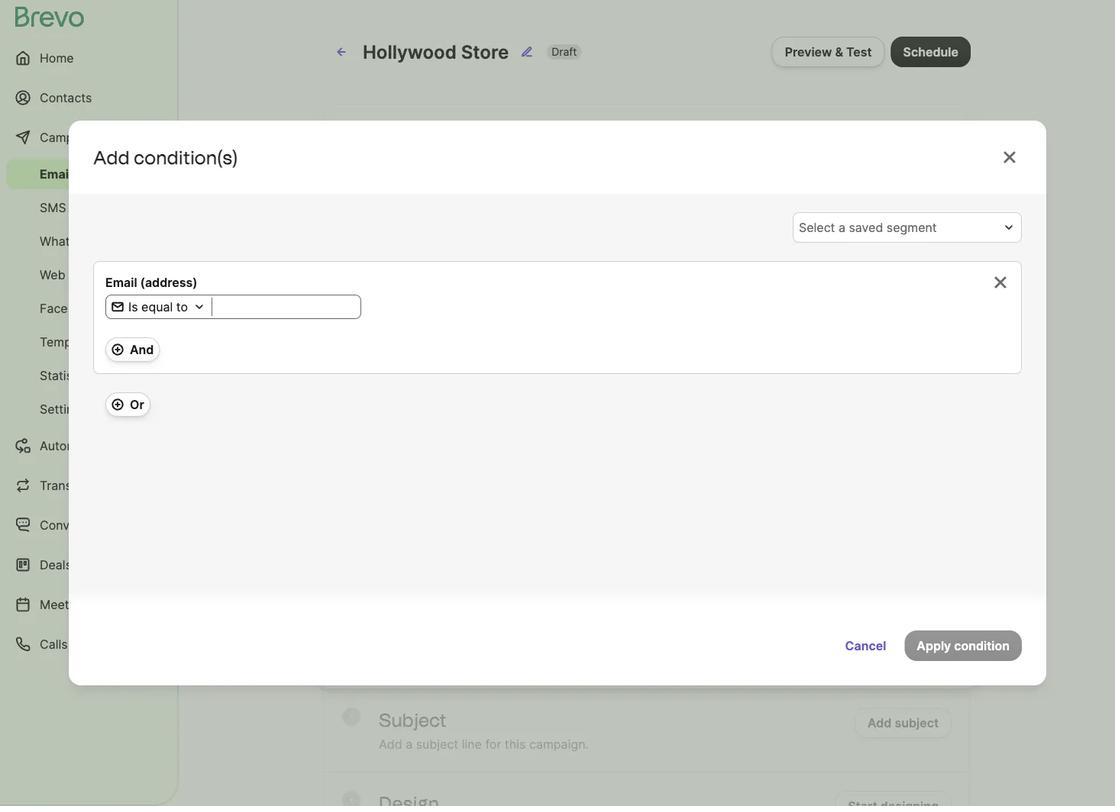 Task type: vqa. For each thing, say whether or not it's contained in the screenshot.
0% to the middle
no



Task type: describe. For each thing, give the bounding box(es) containing it.
preview & test button
[[772, 37, 885, 67]]

draft
[[552, 45, 577, 58]]

deals link
[[6, 547, 168, 584]]

meetings link
[[6, 587, 168, 623]]

left___rvooi image
[[144, 303, 156, 315]]

templates link
[[6, 327, 168, 358]]

deals
[[40, 558, 72, 573]]

statistics
[[40, 368, 93, 383]]

plan
[[605, 598, 623, 609]]

facebook ads link
[[6, 293, 168, 324]]

email (address)
[[105, 275, 198, 290]]

home link
[[6, 40, 168, 76]]

sms link
[[6, 193, 168, 223]]

to inside popup button
[[176, 300, 188, 314]]

facebook ads
[[40, 301, 122, 316]]

cancel button for save
[[821, 634, 887, 665]]

whatsapp
[[40, 234, 99, 249]]

&
[[835, 44, 844, 59]]

segment
[[887, 220, 937, 235]]

cancel for apply condition
[[846, 639, 887, 654]]

store
[[461, 40, 509, 63]]

schedule button
[[891, 37, 971, 67]]

email for email (address)
[[105, 275, 137, 290]]

facebook
[[40, 301, 97, 316]]

web push
[[40, 267, 97, 282]]

preview
[[785, 44, 832, 59]]

2 as from the left
[[499, 598, 509, 609]]

(address)
[[140, 275, 198, 290]]

preview & test
[[785, 44, 872, 59]]

your
[[583, 598, 602, 609]]

you
[[511, 598, 527, 609]]

condition
[[955, 639, 1010, 654]]

conversations link
[[6, 507, 168, 544]]

calls link
[[6, 627, 168, 663]]

campaigns link
[[6, 119, 168, 156]]

add condition(s)
[[93, 146, 238, 168]]

transactional
[[40, 478, 117, 493]]

is equal to button
[[128, 298, 212, 316]]

a
[[839, 220, 846, 235]]

select a saved segment
[[799, 220, 937, 235]]

condition(s)
[[134, 146, 238, 168]]

save button
[[893, 634, 946, 665]]



Task type: locate. For each thing, give the bounding box(es) containing it.
cancel button for apply condition
[[833, 631, 899, 662]]

cancel for save
[[833, 642, 874, 657]]

saved
[[849, 220, 884, 235]]

campaigns
[[40, 130, 104, 145]]

apply
[[917, 639, 952, 654]]

templates
[[40, 335, 99, 350]]

wish,
[[530, 598, 552, 609]]

1 horizontal spatial email
[[105, 275, 137, 290]]

push
[[69, 267, 97, 282]]

0 vertical spatial to
[[176, 300, 188, 314]]

email link
[[6, 159, 168, 189]]

1 vertical spatial to
[[404, 598, 413, 609]]

1 horizontal spatial as
[[499, 598, 509, 609]]

or
[[130, 397, 144, 412]]

cancel button left save
[[833, 631, 899, 662]]

is equal to
[[128, 300, 188, 314]]

test
[[847, 44, 872, 59]]

to right send
[[404, 598, 413, 609]]

settings
[[40, 402, 87, 417]]

settings link
[[6, 394, 168, 425]]

email up sms
[[40, 167, 72, 181]]

1 as from the left
[[415, 598, 425, 609]]

hollywood store
[[363, 40, 509, 63]]

select a saved segment button
[[793, 212, 1022, 243]]

limits.
[[626, 598, 651, 609]]

1 horizontal spatial to
[[404, 598, 413, 609]]

1 vertical spatial email
[[105, 275, 137, 290]]

recipients
[[454, 598, 496, 609]]

0 vertical spatial email
[[40, 167, 72, 181]]

equal
[[141, 300, 173, 314]]

0 horizontal spatial to
[[176, 300, 188, 314]]

calls
[[40, 637, 68, 652]]

whatsapp link
[[6, 226, 168, 257]]

apply condition button
[[905, 631, 1022, 662]]

as
[[415, 598, 425, 609], [499, 598, 509, 609]]

email up is
[[105, 275, 137, 290]]

contacts link
[[6, 79, 168, 116]]

as left you
[[499, 598, 509, 609]]

sms
[[40, 200, 66, 215]]

send to as many recipients as you wish, within your plan limits.
[[379, 598, 651, 609]]

send
[[379, 598, 401, 609]]

statistics link
[[6, 361, 168, 391]]

home
[[40, 50, 74, 65]]

web
[[40, 267, 65, 282]]

email for email
[[40, 167, 72, 181]]

to
[[176, 300, 188, 314], [404, 598, 413, 609]]

conversations
[[40, 518, 123, 533]]

meetings
[[40, 598, 93, 612]]

to right equal
[[176, 300, 188, 314]]

web push link
[[6, 260, 168, 290]]

contacts
[[40, 90, 92, 105]]

select
[[799, 220, 835, 235]]

email
[[40, 167, 72, 181], [105, 275, 137, 290]]

and button
[[105, 338, 160, 362]]

and
[[130, 342, 154, 357]]

ads
[[100, 301, 122, 316]]

hollywood
[[363, 40, 457, 63]]

schedule
[[904, 44, 959, 59]]

save
[[905, 642, 934, 657]]

cancel button
[[833, 631, 899, 662], [821, 634, 887, 665]]

transactional link
[[6, 468, 168, 504]]

within
[[554, 598, 581, 609]]

apply condition
[[917, 639, 1010, 654]]

0 horizontal spatial as
[[415, 598, 425, 609]]

add
[[93, 146, 130, 168]]

cancel
[[846, 639, 887, 654], [833, 642, 874, 657]]

is
[[128, 300, 138, 314]]

automations
[[40, 439, 112, 453]]

automations link
[[6, 428, 168, 465]]

as left many
[[415, 598, 425, 609]]

many
[[428, 598, 451, 609]]

0 horizontal spatial email
[[40, 167, 72, 181]]

or button
[[105, 393, 150, 417]]

cancel button left save button on the bottom
[[821, 634, 887, 665]]



